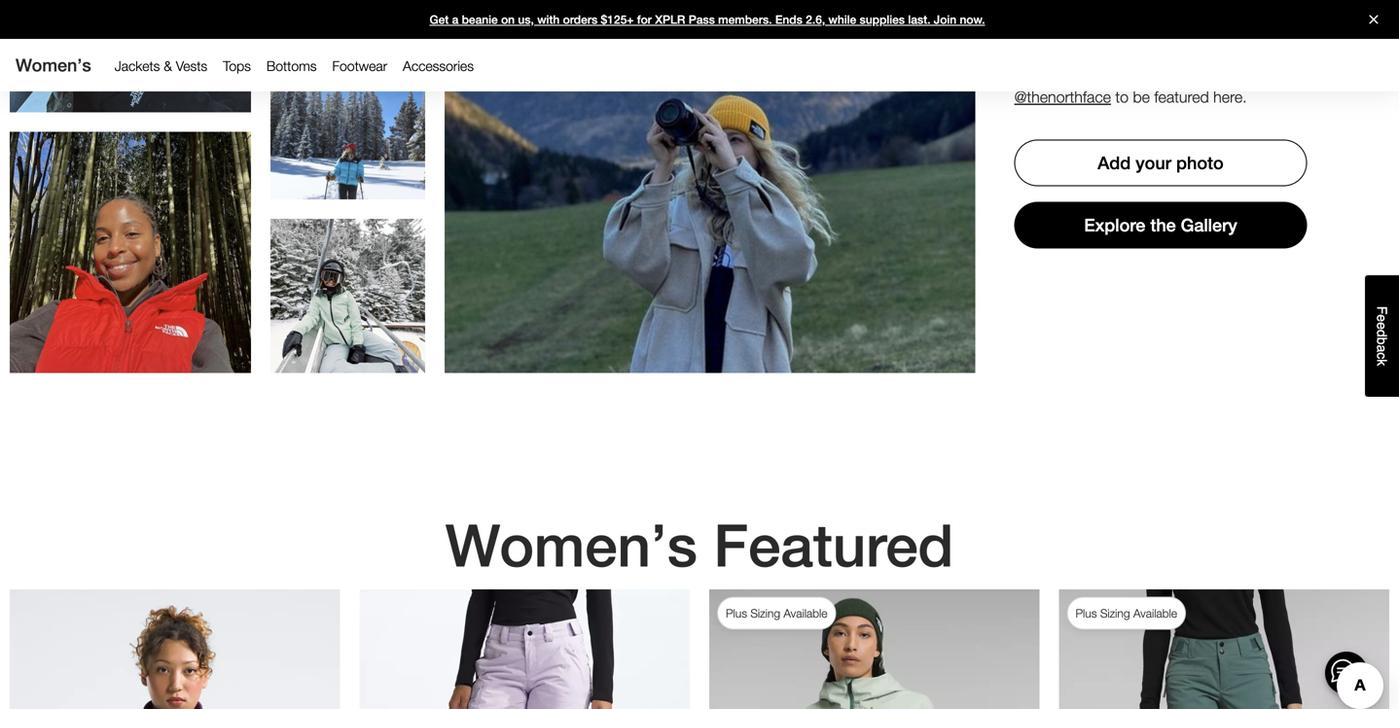 Task type: vqa. For each thing, say whether or not it's contained in the screenshot.
Get a beanie on us, with orders $125+ for XPLR Pass members. Ends 2.6, while supplies last. Join now. link
yes



Task type: locate. For each thing, give the bounding box(es) containing it.
2 plus from the left
[[1076, 607, 1097, 620]]

look down @komplikacia
[[727, 174, 754, 190]]

shop for @belviealchemy
[[87, 271, 120, 287]]

look down @belviealchemy
[[147, 271, 174, 287]]

the down @belviealchemy
[[124, 271, 144, 287]]

bottoms button
[[259, 54, 325, 79]]

plus
[[726, 607, 747, 620], [1076, 607, 1097, 620]]

women's
[[16, 55, 91, 75], [445, 511, 697, 580]]

shop down @belviealchemy
[[87, 271, 120, 287]]

get a beanie on us, with orders $125+ for xplr pass members. ends 2.6, while supplies last. join now.
[[430, 13, 985, 26]]

c
[[1374, 353, 1390, 359]]

shop the look for @sammyblizzz
[[304, 306, 392, 322]]

to
[[1115, 88, 1129, 106]]

0 horizontal spatial women's
[[16, 55, 91, 75]]

shop the look button for @komplikacia
[[651, 163, 769, 202]]

while
[[829, 13, 856, 26]]

k
[[1374, 359, 1390, 366]]

shop the look button
[[289, 125, 407, 157], [651, 163, 769, 202], [71, 259, 190, 298], [289, 299, 407, 331]]

b
[[1374, 337, 1390, 345]]

the down "@sammyblizzz"
[[341, 306, 361, 322]]

$125+
[[601, 13, 634, 26]]

2 plus sizing available from the left
[[1076, 607, 1177, 620]]

@thenorthface link
[[1014, 88, 1111, 106]]

on
[[501, 13, 515, 26]]

xplr
[[655, 13, 685, 26]]

1 horizontal spatial sizing
[[1100, 607, 1130, 620]]

members.
[[718, 13, 772, 26]]

available for the women's freedom stretch jacket image
[[784, 607, 828, 620]]

a up k
[[1374, 345, 1390, 353]]

women's featured
[[445, 511, 954, 580]]

sizing for women's freedom stretch pants image at the bottom
[[1100, 607, 1130, 620]]

shop the look button down "@sammyblizzz"
[[289, 299, 407, 331]]

e
[[1374, 315, 1390, 322], [1374, 322, 1390, 330]]

ends
[[775, 13, 803, 26]]

e up b
[[1374, 322, 1390, 330]]

look for @abbykrage
[[365, 132, 392, 149]]

the
[[341, 132, 361, 149], [703, 174, 723, 190], [1150, 215, 1176, 235], [124, 271, 144, 287], [341, 306, 361, 322]]

1 horizontal spatial plus
[[1076, 607, 1097, 620]]

shop for @abbykrage
[[304, 132, 337, 149]]

&
[[164, 58, 172, 74]]

2 sizing from the left
[[1100, 607, 1130, 620]]

shop the look down "@sammyblizzz"
[[304, 306, 392, 322]]

1 vertical spatial women's
[[445, 511, 697, 580]]

1 plus from the left
[[726, 607, 747, 620]]

women's for women's
[[16, 55, 91, 75]]

2 available from the left
[[1133, 607, 1177, 620]]

sizing
[[751, 607, 780, 620], [1100, 607, 1130, 620]]

women's denali jacket image
[[10, 589, 340, 709]]

1 vertical spatial a
[[1374, 345, 1390, 353]]

1 plus sizing available from the left
[[726, 607, 828, 620]]

shop down @komplikacia
[[666, 174, 699, 190]]

look for @komplikacia
[[727, 174, 754, 190]]

1 horizontal spatial women's
[[445, 511, 697, 580]]

0 horizontal spatial a
[[452, 13, 459, 26]]

e up d
[[1374, 315, 1390, 322]]

shop the look button for @belviealchemy
[[71, 259, 190, 298]]

vests
[[176, 58, 207, 74]]

add your photo
[[1098, 153, 1224, 173]]

shop the look down @abbykrage
[[304, 132, 392, 149]]

get
[[430, 13, 449, 26]]

0 vertical spatial women's
[[16, 55, 91, 75]]

f e e d b a c k button
[[1365, 275, 1399, 397]]

available
[[784, 607, 828, 620], [1133, 607, 1177, 620]]

the left gallery
[[1150, 215, 1176, 235]]

0 horizontal spatial plus sizing available
[[726, 607, 828, 620]]

plus for the women's freedom stretch jacket image
[[726, 607, 747, 620]]

supplies
[[860, 13, 905, 26]]

orders
[[563, 13, 598, 26]]

available for women's freedom stretch pants image at the bottom
[[1133, 607, 1177, 620]]

the for @komplikacia
[[703, 174, 723, 190]]

get a beanie on us, with orders $125+ for xplr pass members. ends 2.6, while supplies last. join now. link
[[0, 0, 1399, 39]]

shop the look button down @belviealchemy
[[71, 259, 190, 298]]

0 horizontal spatial available
[[784, 607, 828, 620]]

1 horizontal spatial plus sizing available
[[1076, 607, 1177, 620]]

1 horizontal spatial a
[[1374, 345, 1390, 353]]

beanie
[[462, 13, 498, 26]]

🚨 that time of the year, allready here 🚨
.
.
.
#slovakgirl #mountain #snow #winter #nature #travel #beautifuldestinations #austria image
[[445, 0, 976, 373]]

f e e d b a c k
[[1374, 306, 1390, 366]]

1 horizontal spatial available
[[1133, 607, 1177, 620]]

shop down "@sammyblizzz"
[[304, 306, 337, 322]]

add your photo button
[[1014, 140, 1307, 186]]

the for @belviealchemy
[[124, 271, 144, 287]]

jackets & vests
[[115, 58, 207, 74]]

shop
[[304, 132, 337, 149], [666, 174, 699, 190], [87, 271, 120, 287], [304, 306, 337, 322]]

look down @abbykrage
[[365, 132, 392, 149]]

us,
[[518, 13, 534, 26]]

last.
[[908, 13, 931, 26]]

a right 'get'
[[452, 13, 459, 26]]

shop for @komplikacia
[[666, 174, 699, 190]]

accessories
[[403, 58, 474, 74]]

a
[[452, 13, 459, 26], [1374, 345, 1390, 353]]

shop the look down @komplikacia
[[666, 174, 754, 190]]

looking fly wearing my north face dragline bibs at powder mountain, utah! image
[[10, 0, 251, 112]]

the down @abbykrage
[[341, 132, 361, 149]]

1 sizing from the left
[[751, 607, 780, 620]]

explore
[[1084, 215, 1146, 235]]

bottoms
[[267, 58, 317, 74]]

gallery
[[1181, 215, 1237, 235]]

1 available from the left
[[784, 607, 828, 620]]

1 e from the top
[[1374, 315, 1390, 322]]

shop down @abbykrage
[[304, 132, 337, 149]]

the down @komplikacia
[[703, 174, 723, 190]]

shop the look button down @abbykrage
[[289, 125, 407, 157]]

join
[[934, 13, 957, 26]]

0 horizontal spatial sizing
[[751, 607, 780, 620]]

featured
[[714, 511, 954, 580]]

look down "@sammyblizzz"
[[365, 306, 392, 322]]

look
[[365, 132, 392, 149], [727, 174, 754, 190], [147, 271, 174, 287], [365, 306, 392, 322]]

the for @abbykrage
[[341, 132, 361, 149]]

jackets
[[115, 58, 160, 74]]

shop the look button down @komplikacia
[[651, 163, 769, 202]]

the inside 'link'
[[1150, 215, 1176, 235]]

shop the look
[[304, 132, 392, 149], [666, 174, 754, 190], [87, 271, 174, 287], [304, 306, 392, 322]]

shop the look down @belviealchemy
[[87, 271, 174, 287]]

plus sizing available
[[726, 607, 828, 620], [1076, 607, 1177, 620]]

0 horizontal spatial plus
[[726, 607, 747, 620]]

@abbykrage
[[300, 91, 396, 112]]

@sammyblizzz
[[291, 265, 405, 286]]

shop the look for @belviealchemy
[[87, 271, 174, 287]]



Task type: describe. For each thing, give the bounding box(es) containing it.
me 🤝🏾 nature 

🌳🐞🌊🌀☀️ 🍂 🎧🥾 image
[[10, 132, 251, 373]]

@komplikacia
[[656, 114, 764, 135]]

look for @sammyblizzz
[[365, 306, 392, 322]]

the for @sammyblizzz
[[341, 306, 361, 322]]

shop the look button for @abbykrage
[[289, 125, 407, 157]]

women's freedom stretch pants image
[[1059, 589, 1389, 709]]

be
[[1133, 88, 1150, 106]]

add
[[1098, 153, 1131, 173]]

women's freedom insulated pants image
[[360, 589, 690, 709]]

pass
[[689, 13, 715, 26]]

now.
[[960, 13, 985, 26]]

your
[[1136, 153, 1172, 173]]

footwear
[[332, 58, 387, 74]]

f
[[1374, 306, 1390, 315]]

@belviealchemy
[[68, 211, 193, 232]]

look for @belviealchemy
[[147, 271, 174, 287]]

with
[[537, 13, 560, 26]]

tops
[[223, 58, 251, 74]]

women's freedom stretch jacket image
[[709, 589, 1040, 709]]

2.6,
[[806, 13, 825, 26]]

plus sizing available for women's freedom stretch pants image at the bottom
[[1076, 607, 1177, 620]]

accessories button
[[395, 54, 482, 79]]

started the year in the snow image
[[271, 45, 425, 199]]

0 vertical spatial a
[[452, 13, 459, 26]]

shop the look button for @sammyblizzz
[[289, 299, 407, 331]]

featured
[[1154, 88, 1209, 106]]

shop for @sammyblizzz
[[304, 306, 337, 322]]

here.
[[1214, 88, 1247, 106]]

footwear button
[[325, 54, 395, 79]]

for
[[637, 13, 652, 26]]

jackets & vests button
[[107, 54, 215, 79]]

@thenorthface
[[1014, 88, 1111, 106]]

a inside button
[[1374, 345, 1390, 353]]

sizing for the women's freedom stretch jacket image
[[751, 607, 780, 620]]

explore the gallery link
[[1014, 202, 1307, 249]]

plus sizing available for the women's freedom stretch jacket image
[[726, 607, 828, 620]]

explore the gallery
[[1084, 215, 1237, 235]]

shop the look for @abbykrage
[[304, 132, 392, 149]]

2 e from the top
[[1374, 322, 1390, 330]]

d
[[1374, 330, 1390, 337]]

back on board 🤠 image
[[271, 219, 425, 373]]

plus for women's freedom stretch pants image at the bottom
[[1076, 607, 1097, 620]]

women's for women's featured
[[445, 511, 697, 580]]

close image
[[1361, 15, 1387, 24]]

shop the look for @komplikacia
[[666, 174, 754, 190]]

photo
[[1176, 153, 1224, 173]]

@thenorthface to be featured here.
[[1014, 88, 1247, 106]]

tops button
[[215, 54, 259, 79]]



